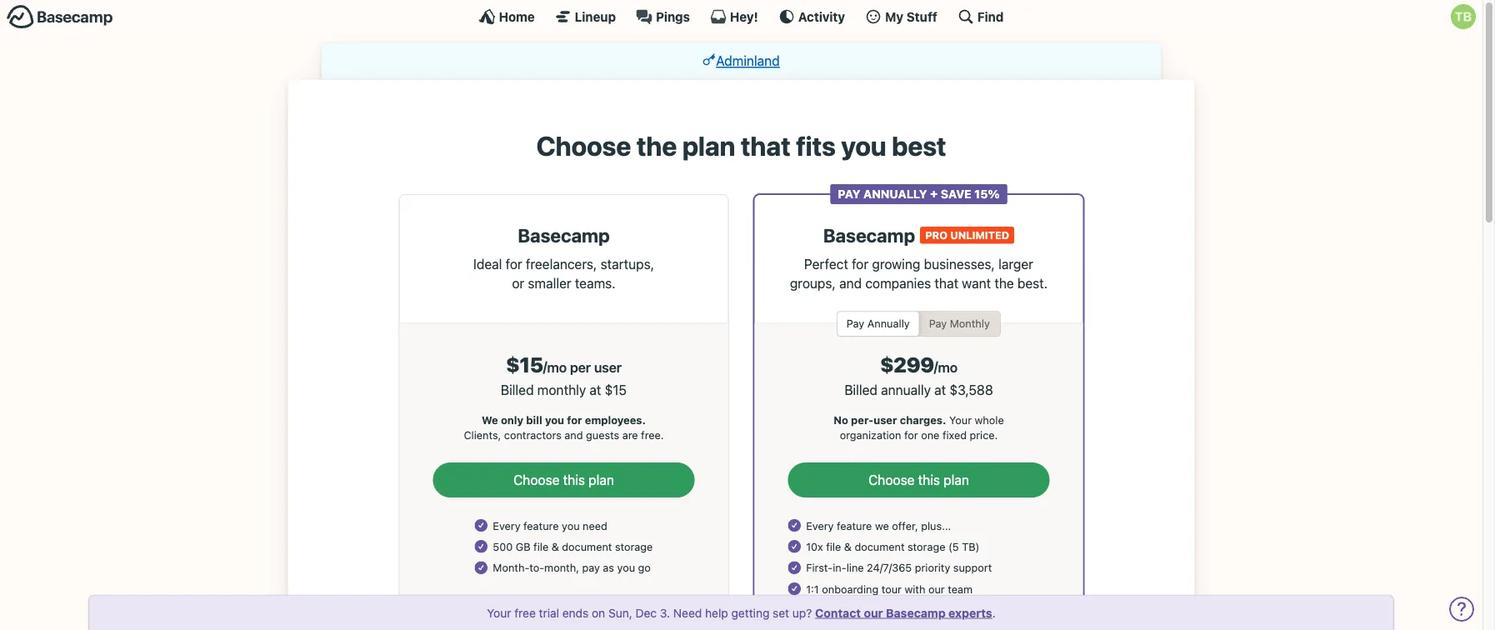 Task type: describe. For each thing, give the bounding box(es) containing it.
pay annually + save 15%
[[838, 187, 1000, 201]]

with
[[905, 583, 926, 595]]

unlimited
[[951, 229, 1010, 242]]

2 document from the left
[[855, 540, 905, 553]]

annually for $299
[[868, 317, 910, 330]]

1 vertical spatial your
[[487, 606, 511, 620]]

pro unlimited
[[926, 229, 1010, 242]]

as
[[603, 562, 614, 574]]

24/7/365
[[867, 562, 912, 574]]

support
[[954, 562, 992, 574]]

1 & from the left
[[552, 540, 559, 553]]

per-
[[851, 414, 874, 426]]

are
[[623, 429, 638, 441]]

choose this plan for $299
[[869, 472, 970, 488]]

adminland
[[716, 53, 780, 69]]

go
[[638, 562, 651, 574]]

pings button
[[636, 8, 690, 25]]

lineup
[[575, 9, 616, 24]]

for inside perfect for growing businesses, larger groups, and companies that want the best.
[[852, 256, 869, 272]]

every feature we offer, plus...
[[806, 519, 952, 532]]

pay annually
[[847, 317, 910, 330]]

.
[[993, 606, 996, 620]]

for inside we only bill you for employees. clients, contractors and guests are free.
[[567, 414, 582, 426]]

your inside no per-user charges. your whole organization for one fixed price.
[[950, 414, 972, 426]]

or
[[512, 275, 525, 291]]

1 vertical spatial pay
[[856, 604, 874, 616]]

price.
[[970, 429, 998, 441]]

no
[[834, 414, 849, 426]]

feature for $299
[[837, 519, 872, 532]]

at inside $15 /mo per user billed monthly at           $15
[[590, 382, 601, 398]]

you right as
[[617, 562, 635, 574]]

smaller
[[528, 275, 572, 291]]

guests
[[586, 429, 620, 441]]

$3,588
[[950, 382, 994, 398]]

every for $15
[[493, 519, 521, 532]]

2 & from the left
[[844, 540, 852, 553]]

month-to-month, pay as you go
[[493, 562, 651, 574]]

500 gb file & document storage
[[493, 540, 653, 553]]

0 vertical spatial our
[[929, 583, 945, 595]]

save
[[941, 187, 972, 201]]

tb)
[[962, 540, 980, 553]]

trial
[[539, 606, 559, 620]]

annually for $299
[[881, 382, 931, 398]]

growing
[[872, 256, 921, 272]]

fixed
[[943, 429, 967, 441]]

0 vertical spatial pay
[[582, 562, 600, 574]]

15%
[[975, 187, 1000, 201]]

that inside perfect for growing businesses, larger groups, and companies that want the best.
[[935, 275, 959, 291]]

my stuff
[[885, 9, 938, 24]]

$299 /mo billed annually at $3,588
[[845, 353, 994, 398]]

to
[[843, 604, 853, 616]]

pro
[[926, 229, 948, 242]]

larger
[[999, 256, 1034, 272]]

clients,
[[464, 429, 501, 441]]

whole
[[975, 414, 1004, 426]]

stuff
[[907, 9, 938, 24]]

3.
[[660, 606, 670, 620]]

10x file & document storage (5 tb)
[[806, 540, 980, 553]]

/mo for $15
[[543, 360, 567, 375]]

free
[[515, 606, 536, 620]]

1 file from the left
[[534, 540, 549, 553]]

charges.
[[900, 414, 947, 426]]

0 horizontal spatial the
[[637, 130, 677, 161]]

only
[[501, 414, 524, 426]]

and inside perfect for growing businesses, larger groups, and companies that want the best.
[[840, 275, 862, 291]]

need
[[583, 519, 608, 532]]

1:1 onboarding tour with our team
[[806, 583, 973, 595]]

1 horizontal spatial plan
[[683, 130, 736, 161]]

activity link
[[779, 8, 845, 25]]

2 storage from the left
[[908, 540, 946, 553]]

plan for $15
[[589, 472, 614, 488]]

choose the plan that fits you best
[[537, 130, 947, 161]]

employees.
[[585, 414, 646, 426]]

pings
[[656, 9, 690, 24]]

you inside we only bill you for employees. clients, contractors and guests are free.
[[545, 414, 564, 426]]

organization
[[840, 429, 902, 441]]

experts
[[949, 606, 993, 620]]

best
[[892, 130, 947, 161]]

best.
[[1018, 275, 1048, 291]]

freelancers,
[[526, 256, 597, 272]]

lineup link
[[555, 8, 616, 25]]

0 horizontal spatial our
[[864, 606, 883, 620]]

you right the 'fits'
[[842, 130, 887, 161]]

adminland link
[[703, 53, 780, 69]]

pay left monthly
[[929, 317, 947, 330]]

0 horizontal spatial $15
[[506, 353, 543, 377]]

choose for $15
[[514, 472, 560, 488]]

your free trial ends on sun, dec  3. need help getting set up? contact our basecamp experts .
[[487, 606, 996, 620]]

in-
[[833, 562, 847, 574]]

/mo for $299
[[934, 360, 958, 375]]

per
[[570, 360, 591, 375]]

want
[[962, 275, 991, 291]]

getting
[[732, 606, 770, 620]]

find
[[978, 9, 1004, 24]]

pay for $299
[[847, 317, 865, 330]]

you up 500 gb file & document storage
[[562, 519, 580, 532]]

every for $299
[[806, 519, 834, 532]]

we only bill you for employees. clients, contractors and guests are free.
[[464, 414, 664, 441]]

$299
[[880, 353, 934, 377]]

main element
[[0, 0, 1483, 33]]



Task type: locate. For each thing, give the bounding box(es) containing it.
that down businesses, on the right top of the page
[[935, 275, 959, 291]]

switch accounts image
[[7, 4, 113, 30]]

1 horizontal spatial billed
[[845, 382, 878, 398]]

for right perfect
[[852, 256, 869, 272]]

0 vertical spatial and
[[840, 275, 862, 291]]

onboarding
[[822, 583, 879, 595]]

at down per
[[590, 382, 601, 398]]

storage
[[615, 540, 653, 553], [908, 540, 946, 553]]

annually for option
[[877, 604, 918, 616]]

choose this plan up every feature you need
[[514, 472, 614, 488]]

no per-user charges. your whole organization for one fixed price.
[[834, 414, 1004, 441]]

0 vertical spatial the
[[637, 130, 677, 161]]

pay down perfect
[[847, 317, 865, 330]]

our right to
[[864, 606, 883, 620]]

dec
[[636, 606, 657, 620]]

ideal for freelancers, startups, or smaller teams.
[[473, 256, 655, 291]]

1 vertical spatial annually
[[877, 604, 918, 616]]

monthly
[[950, 317, 990, 330]]

0 horizontal spatial billed
[[501, 382, 534, 398]]

and down perfect
[[840, 275, 862, 291]]

your left free
[[487, 606, 511, 620]]

1 document from the left
[[562, 540, 612, 553]]

annually down companies
[[868, 317, 910, 330]]

$15 up employees.
[[605, 382, 627, 398]]

1 horizontal spatial and
[[840, 275, 862, 291]]

pay for pay annually
[[838, 187, 861, 201]]

annually down tour
[[877, 604, 918, 616]]

0 horizontal spatial that
[[741, 130, 791, 161]]

+
[[930, 187, 938, 201]]

on
[[592, 606, 605, 620]]

month,
[[545, 562, 579, 574]]

every up 500
[[493, 519, 521, 532]]

& down every feature you need
[[552, 540, 559, 553]]

1 horizontal spatial feature
[[837, 519, 872, 532]]

1 vertical spatial annually
[[868, 317, 910, 330]]

1 choose this plan link from the left
[[433, 463, 695, 498]]

teams.
[[575, 275, 616, 291]]

pay right to
[[856, 604, 874, 616]]

choose for $299
[[869, 472, 915, 488]]

our down priority
[[929, 583, 945, 595]]

1 every from the left
[[493, 519, 521, 532]]

monthly
[[538, 382, 586, 398]]

billed up only
[[501, 382, 534, 398]]

2 file from the left
[[826, 540, 841, 553]]

1 this from the left
[[563, 472, 585, 488]]

startups,
[[601, 256, 655, 272]]

0 vertical spatial that
[[741, 130, 791, 161]]

1 horizontal spatial document
[[855, 540, 905, 553]]

groups,
[[790, 275, 836, 291]]

bill
[[526, 414, 542, 426]]

document down need
[[562, 540, 612, 553]]

basecamp up freelancers,
[[518, 224, 610, 246]]

at left the $3,588
[[935, 382, 947, 398]]

need
[[674, 606, 702, 620]]

user up organization at the right bottom of page
[[874, 414, 898, 426]]

0 horizontal spatial plan
[[589, 472, 614, 488]]

basecamp up growing
[[824, 224, 916, 246]]

contractors
[[504, 429, 562, 441]]

0 horizontal spatial /mo
[[543, 360, 567, 375]]

month-
[[493, 562, 530, 574]]

0 horizontal spatial every
[[493, 519, 521, 532]]

team
[[948, 583, 973, 595]]

1 horizontal spatial the
[[995, 275, 1014, 291]]

home
[[499, 9, 535, 24]]

1 horizontal spatial &
[[844, 540, 852, 553]]

$15 /mo per user billed monthly at           $15
[[501, 353, 627, 398]]

0 horizontal spatial storage
[[615, 540, 653, 553]]

1 storage from the left
[[615, 540, 653, 553]]

1 horizontal spatial every
[[806, 519, 834, 532]]

/mo inside $299 /mo billed annually at $3,588
[[934, 360, 958, 375]]

storage up priority
[[908, 540, 946, 553]]

and
[[840, 275, 862, 291], [565, 429, 583, 441]]

find button
[[958, 8, 1004, 25]]

you right the bill
[[545, 414, 564, 426]]

user inside $15 /mo per user billed monthly at           $15
[[594, 360, 622, 375]]

annually
[[881, 382, 931, 398], [877, 604, 918, 616]]

option
[[806, 604, 840, 616]]

/mo inside $15 /mo per user billed monthly at           $15
[[543, 360, 567, 375]]

file right gb
[[534, 540, 549, 553]]

1 vertical spatial and
[[565, 429, 583, 441]]

user
[[594, 360, 622, 375], [874, 414, 898, 426]]

0 vertical spatial annually
[[864, 187, 928, 201]]

every
[[493, 519, 521, 532], [806, 519, 834, 532]]

storage up go
[[615, 540, 653, 553]]

choose this plan link
[[433, 463, 695, 498], [788, 463, 1050, 498]]

annually
[[864, 187, 928, 201], [868, 317, 910, 330]]

your
[[950, 414, 972, 426], [487, 606, 511, 620]]

1 vertical spatial user
[[874, 414, 898, 426]]

for down monthly
[[567, 414, 582, 426]]

0 horizontal spatial document
[[562, 540, 612, 553]]

tim burton image
[[1452, 4, 1477, 29]]

first-in-line 24/7/365 priority support
[[806, 562, 992, 574]]

2 choose this plan link from the left
[[788, 463, 1050, 498]]

tour
[[882, 583, 902, 595]]

0 horizontal spatial and
[[565, 429, 583, 441]]

for inside ideal for freelancers, startups, or smaller teams.
[[506, 256, 523, 272]]

pay up perfect
[[838, 187, 861, 201]]

billed inside $299 /mo billed annually at $3,588
[[845, 382, 878, 398]]

for down the charges.
[[905, 429, 919, 441]]

pay
[[838, 187, 861, 201], [847, 317, 865, 330], [929, 317, 947, 330]]

line
[[847, 562, 864, 574]]

1 horizontal spatial user
[[874, 414, 898, 426]]

we
[[482, 414, 498, 426]]

annually left +
[[864, 187, 928, 201]]

2 this from the left
[[919, 472, 940, 488]]

check
[[936, 604, 966, 616]]

0 horizontal spatial &
[[552, 540, 559, 553]]

0 horizontal spatial your
[[487, 606, 511, 620]]

1 horizontal spatial /mo
[[934, 360, 958, 375]]

hey! button
[[710, 8, 759, 25]]

1 choose this plan from the left
[[514, 472, 614, 488]]

and inside we only bill you for employees. clients, contractors and guests are free.
[[565, 429, 583, 441]]

one
[[921, 429, 940, 441]]

1 horizontal spatial file
[[826, 540, 841, 553]]

annually down $299 at bottom right
[[881, 382, 931, 398]]

1 vertical spatial our
[[864, 606, 883, 620]]

file right 10x
[[826, 540, 841, 553]]

for up or
[[506, 256, 523, 272]]

2 feature from the left
[[837, 519, 872, 532]]

every up 10x
[[806, 519, 834, 532]]

basecamp down with
[[886, 606, 946, 620]]

1 horizontal spatial choose this plan
[[869, 472, 970, 488]]

at inside $299 /mo billed annually at $3,588
[[935, 382, 947, 398]]

1 horizontal spatial pay
[[856, 604, 874, 616]]

and left 'guests'
[[565, 429, 583, 441]]

option to pay annually by check
[[806, 604, 966, 616]]

plan for $299
[[944, 472, 970, 488]]

this down one
[[919, 472, 940, 488]]

your up fixed
[[950, 414, 972, 426]]

2 billed from the left
[[845, 382, 878, 398]]

home link
[[479, 8, 535, 25]]

basecamp
[[518, 224, 610, 246], [824, 224, 916, 246], [886, 606, 946, 620]]

that
[[741, 130, 791, 161], [935, 275, 959, 291]]

help
[[705, 606, 728, 620]]

0 horizontal spatial user
[[594, 360, 622, 375]]

billed
[[501, 382, 534, 398], [845, 382, 878, 398]]

1:1
[[806, 583, 819, 595]]

perfect
[[805, 256, 849, 272]]

choose this plan down one
[[869, 472, 970, 488]]

2 /mo from the left
[[934, 360, 958, 375]]

0 horizontal spatial pay
[[582, 562, 600, 574]]

free.
[[641, 429, 664, 441]]

1 horizontal spatial choose this plan link
[[788, 463, 1050, 498]]

the inside perfect for growing businesses, larger groups, and companies that want the best.
[[995, 275, 1014, 291]]

document down every feature we offer, plus...
[[855, 540, 905, 553]]

1 horizontal spatial your
[[950, 414, 972, 426]]

choose this plan link up every feature you need
[[433, 463, 695, 498]]

1 horizontal spatial our
[[929, 583, 945, 595]]

choose this plan link for $299
[[788, 463, 1050, 498]]

priority
[[915, 562, 951, 574]]

at
[[590, 382, 601, 398], [935, 382, 947, 398]]

choose this plan link for $15
[[433, 463, 695, 498]]

0 horizontal spatial at
[[590, 382, 601, 398]]

ends
[[563, 606, 589, 620]]

0 horizontal spatial this
[[563, 472, 585, 488]]

10x
[[806, 540, 823, 553]]

1 billed from the left
[[501, 382, 534, 398]]

2 every from the left
[[806, 519, 834, 532]]

/mo up monthly
[[543, 360, 567, 375]]

the
[[637, 130, 677, 161], [995, 275, 1014, 291]]

choose this plan
[[514, 472, 614, 488], [869, 472, 970, 488]]

activity
[[799, 9, 845, 24]]

this for $299
[[919, 472, 940, 488]]

my
[[885, 9, 904, 24]]

1 horizontal spatial $15
[[605, 382, 627, 398]]

user inside no per-user charges. your whole organization for one fixed price.
[[874, 414, 898, 426]]

1 horizontal spatial storage
[[908, 540, 946, 553]]

0 horizontal spatial choose this plan
[[514, 472, 614, 488]]

feature
[[524, 519, 559, 532], [837, 519, 872, 532]]

for inside no per-user charges. your whole organization for one fixed price.
[[905, 429, 919, 441]]

feature up gb
[[524, 519, 559, 532]]

1 horizontal spatial that
[[935, 275, 959, 291]]

1 horizontal spatial at
[[935, 382, 947, 398]]

user right per
[[594, 360, 622, 375]]

2 at from the left
[[935, 382, 947, 398]]

& up the line
[[844, 540, 852, 553]]

document
[[562, 540, 612, 553], [855, 540, 905, 553]]

plan
[[683, 130, 736, 161], [589, 472, 614, 488], [944, 472, 970, 488]]

/mo
[[543, 360, 567, 375], [934, 360, 958, 375]]

0 horizontal spatial file
[[534, 540, 549, 553]]

1 vertical spatial the
[[995, 275, 1014, 291]]

2 choose this plan from the left
[[869, 472, 970, 488]]

2 horizontal spatial plan
[[944, 472, 970, 488]]

this for $15
[[563, 472, 585, 488]]

1 horizontal spatial this
[[919, 472, 940, 488]]

1 vertical spatial $15
[[605, 382, 627, 398]]

1 feature from the left
[[524, 519, 559, 532]]

choose this plan for $15
[[514, 472, 614, 488]]

0 vertical spatial your
[[950, 414, 972, 426]]

0 vertical spatial annually
[[881, 382, 931, 398]]

file
[[534, 540, 549, 553], [826, 540, 841, 553]]

this up need
[[563, 472, 585, 488]]

0 horizontal spatial choose this plan link
[[433, 463, 695, 498]]

by
[[921, 604, 933, 616]]

feature for $15
[[524, 519, 559, 532]]

annually inside $299 /mo billed annually at $3,588
[[881, 382, 931, 398]]

hey!
[[730, 9, 759, 24]]

set
[[773, 606, 790, 620]]

$15 up monthly
[[506, 353, 543, 377]]

1 at from the left
[[590, 382, 601, 398]]

our
[[929, 583, 945, 595], [864, 606, 883, 620]]

choose this plan link down one
[[788, 463, 1050, 498]]

billed inside $15 /mo per user billed monthly at           $15
[[501, 382, 534, 398]]

1 vertical spatial that
[[935, 275, 959, 291]]

up?
[[793, 606, 812, 620]]

0 vertical spatial $15
[[506, 353, 543, 377]]

billed up per-
[[845, 382, 878, 398]]

1 /mo from the left
[[543, 360, 567, 375]]

0 horizontal spatial feature
[[524, 519, 559, 532]]

every feature you need
[[493, 519, 608, 532]]

feature left we on the right of page
[[837, 519, 872, 532]]

0 vertical spatial user
[[594, 360, 622, 375]]

annually for pay annually
[[864, 187, 928, 201]]

contact
[[815, 606, 861, 620]]

businesses,
[[924, 256, 995, 272]]

/mo up the $3,588
[[934, 360, 958, 375]]

we
[[875, 519, 889, 532]]

that left the 'fits'
[[741, 130, 791, 161]]

pay monthly
[[929, 317, 990, 330]]

ideal
[[473, 256, 502, 272]]

pay left as
[[582, 562, 600, 574]]



Task type: vqa. For each thing, say whether or not it's contained in the screenshot.
first "Storage" from right
yes



